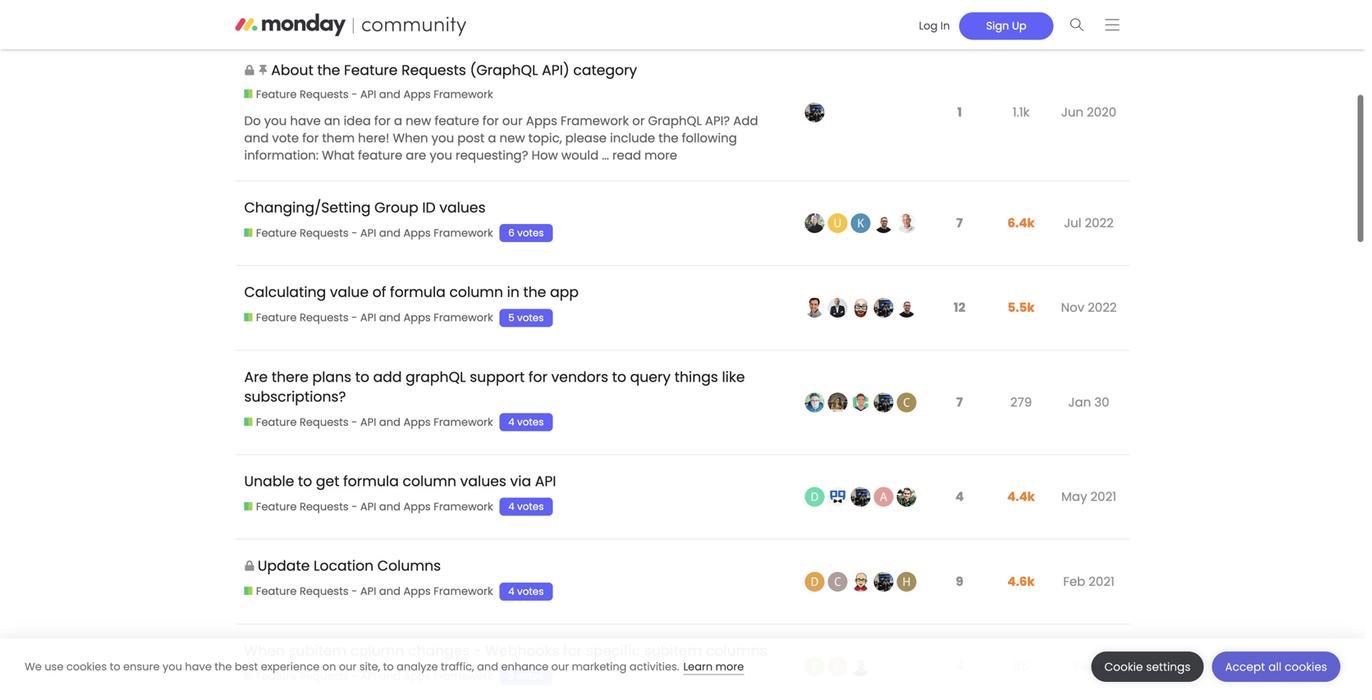 Task type: describe. For each thing, give the bounding box(es) containing it.
feature for 279
[[256, 415, 297, 430]]

analyze
[[397, 660, 438, 674]]

3 votes
[[508, 670, 544, 683]]

are
[[244, 367, 268, 387]]

column for in
[[449, 283, 503, 302]]

framework inside do you have an idea for a new feature for our apps framework or graphql api? add and vote for them here!  when you post a new topic, please include the following information:   what feature are you requesting? how would …
[[561, 112, 629, 130]]

9
[[956, 573, 964, 591]]

plans
[[312, 367, 351, 387]]

5 votes
[[508, 311, 544, 325]]

4 for 4
[[508, 500, 515, 514]]

requests up an
[[300, 87, 349, 102]]

specific
[[586, 641, 641, 661]]

are there plans to add graphql support for vendors to query things like subscriptions? link
[[244, 355, 745, 419]]

requesting?
[[456, 147, 528, 164]]

settings
[[1147, 660, 1191, 675]]

post
[[458, 129, 485, 147]]

2021 for feb 2021
[[1089, 573, 1115, 591]]

nov 2022 link
[[1057, 287, 1121, 329]]

category
[[573, 60, 637, 80]]

and for 279
[[379, 415, 401, 430]]

accept all cookies button
[[1212, 652, 1341, 682]]

framework for 4.4k
[[434, 500, 493, 514]]

vendors
[[551, 367, 608, 387]]

feature requests - api and apps framework link for column
[[244, 669, 493, 684]]

to left query
[[612, 367, 626, 387]]

jul 2022
[[1064, 214, 1114, 232]]

support
[[470, 367, 525, 387]]

sign
[[986, 18, 1009, 33]]

framework for 56
[[434, 669, 493, 684]]

and for 5.5k
[[379, 310, 401, 325]]

1 vertical spatial more
[[716, 660, 744, 674]]

an
[[324, 112, 340, 130]]

menu image
[[1106, 18, 1120, 31]]

id
[[422, 198, 436, 218]]

apps down about the feature requests (graphql api) category
[[404, 87, 431, 102]]

unable to get formula column values via api
[[244, 472, 556, 491]]

feature for 6.4k
[[256, 226, 297, 241]]

please
[[565, 129, 607, 147]]

requests for 279
[[300, 415, 349, 430]]

all
[[1269, 660, 1282, 675]]

tags list for support
[[499, 413, 561, 432]]

you inside dialog
[[163, 660, 182, 674]]

- for 56
[[352, 669, 357, 684]]

app
[[550, 283, 579, 302]]

6
[[508, 226, 515, 240]]

are there plans to add graphql support for vendors to query things like subscriptions?
[[244, 367, 745, 407]]

experience
[[261, 660, 320, 674]]

6.4k
[[1008, 214, 1035, 232]]

may 2021
[[1062, 488, 1117, 506]]

1 horizontal spatial a
[[488, 129, 496, 147]]

requests left (graphql
[[402, 60, 466, 80]]

4 for 7
[[508, 415, 515, 429]]

4 button for when subitem column changes - webhooks for specific subitem columns
[[952, 648, 968, 685]]

our inside do you have an idea for a new feature for our apps framework or graphql api? add and vote for them here!  when you post a new topic, please include the following information:   what feature are you requesting? how would …
[[502, 112, 523, 130]]

- for 279
[[352, 415, 357, 430]]

jul
[[1064, 214, 1082, 232]]

4 right alex savchuk - most recent poster image
[[956, 488, 964, 506]]

to left ensure
[[110, 660, 120, 674]]

feature requests - api and apps framework link for get
[[244, 500, 493, 515]]

read
[[612, 147, 641, 164]]

tags list for via
[[499, 498, 561, 516]]

this topic is pinned for you; it will display at the top of its category image
[[258, 65, 268, 75]]

cookie settings
[[1105, 660, 1191, 675]]

tags list for the
[[499, 309, 561, 327]]

and for 56
[[379, 669, 401, 684]]

0 horizontal spatial more
[[645, 147, 677, 164]]

api for 4.4k
[[360, 500, 376, 514]]

them
[[322, 129, 355, 147]]

we
[[25, 660, 42, 674]]

- up idea
[[352, 87, 357, 102]]

how
[[532, 147, 558, 164]]

2022 for changing/setting group id values
[[1085, 214, 1114, 232]]

on
[[322, 660, 336, 674]]

4 votes link for support
[[499, 413, 553, 432]]

the right 'about'
[[317, 60, 340, 80]]

5 tags list from the top
[[499, 583, 561, 601]]

for up requesting?
[[483, 112, 499, 130]]

feature for 5.5k
[[256, 310, 297, 325]]

following
[[682, 129, 737, 147]]

cookies for use
[[66, 660, 107, 674]]

feb 2021
[[1063, 573, 1115, 591]]

ensure
[[123, 660, 160, 674]]

cody - frequent poster image
[[828, 657, 848, 676]]

7 button for changing/setting group id values
[[952, 205, 967, 242]]

for right idea
[[374, 112, 391, 130]]

framework for 4.6k
[[434, 584, 493, 599]]

1 vertical spatial values
[[460, 472, 507, 491]]

- for 5.5k
[[352, 310, 357, 325]]

feb for feb 1
[[1074, 658, 1097, 675]]

about
[[271, 60, 314, 80]]

columns
[[378, 556, 441, 576]]

framework for 6.4k
[[434, 226, 493, 241]]

feb 1 link
[[1070, 645, 1108, 688]]

- right changes
[[474, 641, 482, 661]]

feature down this topic is pinned for you; it will display at the top of its category image
[[256, 87, 297, 102]]

2 subitem from the left
[[644, 641, 702, 661]]

- for 4.6k
[[352, 584, 357, 599]]

votes for support
[[517, 415, 544, 429]]

the left best
[[215, 660, 232, 674]]

6 feature requests - api and apps framework link from the top
[[244, 584, 493, 599]]

like
[[722, 367, 745, 387]]

6 feature requests - api and apps framework from the top
[[256, 584, 493, 599]]

traffic,
[[441, 660, 474, 674]]

feature for 56
[[256, 669, 297, 684]]

4 votes for via
[[508, 500, 544, 514]]

vote
[[272, 129, 299, 147]]

include
[[610, 129, 655, 147]]

4 votes for support
[[508, 415, 544, 429]]

the right in
[[523, 283, 546, 302]]

apps for 56
[[404, 669, 431, 684]]

tags list for for
[[499, 667, 561, 686]]

feature for 4.4k
[[256, 500, 297, 514]]

fantasy media team - original poster image
[[805, 657, 825, 676]]

up
[[1012, 18, 1027, 33]]

do
[[244, 112, 261, 130]]

about the feature requests (graphql api) category link
[[271, 48, 637, 92]]

feature for 4.6k
[[256, 584, 297, 599]]

votes for via
[[517, 500, 544, 514]]

api for 4.6k
[[360, 584, 376, 599]]

1 horizontal spatial new
[[500, 129, 525, 147]]

9 button
[[952, 563, 968, 600]]

azmatullah - frequent poster image
[[874, 487, 894, 507]]

tags list containing 6 votes
[[499, 224, 561, 242]]

apps inside do you have an idea for a new feature for our apps framework or graphql api? add and vote for them here!  when you post a new topic, please include the following information:   what feature are you requesting? how would …
[[526, 112, 557, 130]]

use
[[45, 660, 64, 674]]

1 vertical spatial dipro bhowmik - frequent poster image
[[851, 487, 871, 507]]

chris collins - frequent poster image
[[828, 572, 848, 592]]

calculating value of formula column in the app link
[[244, 270, 579, 315]]

7 for changing/setting group id values
[[957, 214, 963, 232]]

4.6k
[[1008, 573, 1035, 591]]

dialog containing cookie settings
[[0, 639, 1365, 695]]

api)
[[542, 60, 570, 80]]

calculating value of formula column in the app
[[244, 283, 579, 302]]

best
[[235, 660, 258, 674]]

changing/setting group id values
[[244, 198, 486, 218]]

activities.
[[630, 660, 679, 674]]

in
[[941, 18, 950, 33]]

for inside are there plans to add graphql support for vendors to query things like subscriptions?
[[529, 367, 548, 387]]

1 vertical spatial 1
[[1100, 658, 1104, 675]]

2021 for may 2021
[[1091, 488, 1117, 506]]

api up idea
[[360, 87, 376, 102]]

we use cookies to ensure you have the best experience on our site, to analyze traffic, and enhance our marketing activities. learn more
[[25, 660, 744, 674]]

replies
[[938, 11, 982, 28]]

requests for 5.5k
[[300, 310, 349, 325]]

cookie settings button
[[1092, 652, 1204, 682]]

matias - most recent poster image
[[897, 298, 917, 318]]

feature requests - api and apps framework link for of
[[244, 310, 493, 325]]

roberto tremonti - frequent poster image
[[828, 298, 848, 318]]

sign up button
[[959, 12, 1054, 40]]

add
[[373, 367, 402, 387]]

2020
[[1087, 103, 1117, 121]]

6 votes link
[[499, 224, 553, 242]]

location
[[314, 556, 374, 576]]

you right do
[[264, 112, 287, 130]]

nov 2022
[[1061, 299, 1117, 317]]

you left post
[[432, 129, 454, 147]]

may 2021 link
[[1058, 476, 1121, 518]]

feb for feb 2021
[[1063, 573, 1086, 591]]

unable
[[244, 472, 294, 491]]

- for 6.4k
[[352, 226, 357, 241]]

12
[[954, 299, 966, 317]]

views button
[[991, 0, 1052, 43]]

1 vertical spatial feature
[[358, 147, 403, 164]]

feature requests - api and apps framework link for plans
[[244, 415, 493, 430]]

4 for 9
[[508, 585, 515, 598]]

search image
[[1071, 18, 1085, 31]]

value
[[330, 283, 369, 302]]

and for 6.4k
[[379, 226, 401, 241]]

activity
[[1067, 11, 1111, 28]]

30
[[1095, 394, 1110, 411]]

0 horizontal spatial a
[[394, 112, 402, 130]]

- for 4.4k
[[352, 500, 357, 514]]

when inside do you have an idea for a new feature for our apps framework or graphql api? add and vote for them here!  when you post a new topic, please include the following information:   what feature are you requesting? how would …
[[393, 129, 428, 147]]

cody - most recent poster image
[[897, 393, 917, 413]]

dave vockell - original poster image
[[805, 214, 825, 233]]

feb 1
[[1074, 658, 1104, 675]]

0 horizontal spatial our
[[339, 660, 357, 674]]

when subitem column changes - webhooks for specific subitem columns link
[[244, 629, 767, 673]]

for left specific
[[563, 641, 582, 661]]

matias - most recent poster image
[[851, 657, 871, 676]]



Task type: locate. For each thing, give the bounding box(es) containing it.
tags list down the via
[[499, 498, 561, 516]]

cookies right all
[[1285, 660, 1328, 675]]

7 right 'cody - most recent poster' icon
[[957, 394, 963, 411]]

0 vertical spatial 4 button
[[952, 479, 968, 516]]

this topic is closed; it no longer accepts new replies image
[[244, 561, 255, 571]]

1 subitem from the left
[[289, 641, 347, 661]]

subitem right specific
[[644, 641, 702, 661]]

4 votes down the via
[[508, 500, 544, 514]]

new left topic, on the top of the page
[[500, 129, 525, 147]]

topic
[[244, 11, 277, 28]]

helen - most recent poster image
[[897, 572, 917, 592]]

have left best
[[185, 660, 212, 674]]

idea
[[344, 112, 371, 130]]

new
[[406, 112, 431, 130], [500, 129, 525, 147]]

do you have an idea for a new feature for our apps framework or graphql api? add and vote for them here!  when you post a new topic, please include the following information:   what feature are you requesting? how would …
[[244, 112, 758, 164]]

1 horizontal spatial 1
[[1100, 658, 1104, 675]]

this topic is closed; it no longer accepts new replies image
[[244, 65, 255, 75]]

dipro bhowmik - frequent poster image for 7
[[874, 393, 894, 413]]

4 left '56'
[[956, 658, 964, 675]]

- down value
[[352, 310, 357, 325]]

2022 right nov
[[1088, 299, 1117, 317]]

api for 5.5k
[[360, 310, 376, 325]]

requests for 4.4k
[[300, 500, 349, 514]]

nov
[[1061, 299, 1085, 317]]

formula for of
[[390, 283, 446, 302]]

rich - frequent poster image
[[828, 214, 848, 233]]

1 horizontal spatial have
[[290, 112, 321, 130]]

jan
[[1069, 394, 1091, 411]]

1 vertical spatial when
[[244, 641, 285, 661]]

1 vertical spatial column
[[403, 472, 457, 491]]

what
[[322, 147, 355, 164]]

to right the site,
[[383, 660, 394, 674]]

3 4 votes link from the top
[[499, 583, 553, 601]]

1 horizontal spatial cookies
[[1285, 660, 1328, 675]]

2022 for calculating value of formula column in the app
[[1088, 299, 1117, 317]]

4 button for unable to get formula column values via api
[[952, 479, 968, 516]]

dipro bhowmik - frequent poster image left helen - most recent poster image
[[874, 572, 894, 592]]

subitem
[[289, 641, 347, 661], [644, 641, 702, 661]]

7 button for are there plans to add graphql support for vendors to query things like subscriptions?
[[952, 384, 967, 421]]

feature requests - api and apps framework for id
[[256, 226, 493, 241]]

replies button
[[929, 0, 991, 43]]

when left on
[[244, 641, 285, 661]]

of
[[373, 283, 386, 302]]

1 7 button from the top
[[952, 205, 967, 242]]

may
[[1062, 488, 1088, 506]]

apps for 279
[[404, 415, 431, 430]]

korn94sam - frequent poster image
[[851, 214, 871, 233]]

0 horizontal spatial cookies
[[66, 660, 107, 674]]

dipro bhowmik - frequent poster image
[[874, 298, 894, 318]]

to left add
[[355, 367, 369, 387]]

6 votes
[[508, 226, 544, 240]]

4
[[508, 415, 515, 429], [956, 488, 964, 506], [508, 500, 515, 514], [508, 585, 515, 598], [956, 658, 964, 675]]

new up are
[[406, 112, 431, 130]]

4 tags list from the top
[[499, 498, 561, 516]]

posters element
[[801, 0, 929, 43]]

1.1k
[[1013, 103, 1030, 121]]

1 horizontal spatial subitem
[[644, 641, 702, 661]]

cookies right use
[[66, 660, 107, 674]]

dipro bhowmik - frequent poster image for 9
[[874, 572, 894, 592]]

feature requests - api and apps framework down changes
[[256, 669, 493, 684]]

votes down the via
[[517, 500, 544, 514]]

0 vertical spatial 2022
[[1085, 214, 1114, 232]]

when right here! at top left
[[393, 129, 428, 147]]

you
[[264, 112, 287, 130], [432, 129, 454, 147], [430, 147, 452, 164], [163, 660, 182, 674]]

changing/setting group id values link
[[244, 186, 486, 230]]

requests left the site,
[[300, 669, 349, 684]]

requests
[[402, 60, 466, 80], [300, 87, 349, 102], [300, 226, 349, 241], [300, 310, 349, 325], [300, 415, 349, 430], [300, 500, 349, 514], [300, 584, 349, 599], [300, 669, 349, 684]]

votes down are there plans to add graphql support for vendors to query things like subscriptions?
[[517, 415, 544, 429]]

monday community forum image
[[235, 13, 498, 36]]

carson butcher - frequent poster image
[[851, 393, 871, 413]]

1 vertical spatial 4 button
[[952, 648, 968, 685]]

- up unable to get formula column values via api link
[[352, 415, 357, 430]]

subitem left the site,
[[289, 641, 347, 661]]

4 up the when subitem column changes - webhooks for specific subitem columns link
[[508, 585, 515, 598]]

feature requests - api and apps framework for column
[[256, 669, 493, 684]]

7 button right 'cody - most recent poster' icon
[[952, 384, 967, 421]]

0 vertical spatial formula
[[390, 283, 446, 302]]

for right support
[[529, 367, 548, 387]]

formula right of
[[390, 283, 446, 302]]

6 tags list from the top
[[499, 667, 561, 686]]

12 button
[[950, 290, 970, 327]]

requests down changing/setting at left top
[[300, 226, 349, 241]]

to left "get"
[[298, 472, 312, 491]]

feature requests - api and apps framework link down changes
[[244, 669, 493, 684]]

0 horizontal spatial have
[[185, 660, 212, 674]]

dipro bhowmik - frequent poster image left 'cody - most recent poster' icon
[[874, 393, 894, 413]]

dialog
[[0, 639, 1365, 695]]

dipro bhowmik - original poster, most recent poster image
[[805, 102, 825, 122]]

votes up webhooks
[[517, 585, 544, 598]]

to
[[355, 367, 369, 387], [612, 367, 626, 387], [298, 472, 312, 491], [110, 660, 120, 674], [383, 660, 394, 674]]

5.5k
[[1008, 299, 1035, 317]]

0 horizontal spatial 1
[[958, 103, 962, 121]]

framework for 279
[[434, 415, 493, 430]]

unable to get formula column values via api link
[[244, 459, 556, 504]]

2 7 button from the top
[[952, 384, 967, 421]]

feature requests - api and apps framework down 'changing/setting group id values'
[[256, 226, 493, 241]]

feature requests - api and apps framework up idea
[[256, 87, 493, 102]]

279
[[1011, 394, 1032, 411]]

7 feature requests - api and apps framework from the top
[[256, 669, 493, 684]]

jan 30 link
[[1065, 381, 1114, 424]]

votes inside 3 votes link
[[517, 670, 544, 683]]

yann dehuy - frequent poster image
[[851, 572, 871, 592]]

4 feature requests - api and apps framework from the top
[[256, 415, 493, 430]]

have inside do you have an idea for a new feature for our apps framework or graphql api? add and vote for them here!  when you post a new topic, please include the following information:   what feature are you requesting? how would …
[[290, 112, 321, 130]]

enhance
[[501, 660, 549, 674]]

5
[[508, 311, 515, 325]]

7
[[957, 214, 963, 232], [957, 394, 963, 411]]

1 feature requests - api and apps framework link from the top
[[244, 87, 493, 102]]

have inside dialog
[[185, 660, 212, 674]]

cookies inside button
[[1285, 660, 1328, 675]]

navigation containing log in
[[904, 7, 1130, 42]]

1 vertical spatial feb
[[1074, 658, 1097, 675]]

0 horizontal spatial new
[[406, 112, 431, 130]]

0 vertical spatial dipro bhowmik - frequent poster image
[[874, 393, 894, 413]]

feature down unable
[[256, 500, 297, 514]]

1 vertical spatial 2022
[[1088, 299, 1117, 317]]

query
[[630, 367, 671, 387]]

feature requests - api and apps framework down of
[[256, 310, 493, 325]]

1 vertical spatial 4 votes link
[[499, 498, 553, 516]]

tags list down webhooks
[[499, 667, 561, 686]]

0 vertical spatial 2021
[[1091, 488, 1117, 506]]

0 vertical spatial 1
[[958, 103, 962, 121]]

1 horizontal spatial our
[[502, 112, 523, 130]]

1 4 votes link from the top
[[499, 413, 553, 432]]

requests for 56
[[300, 669, 349, 684]]

api for 6.4k
[[360, 226, 376, 241]]

feature requests - api and apps framework for of
[[256, 310, 493, 325]]

views
[[1004, 11, 1039, 28]]

2 tags list from the top
[[499, 309, 561, 327]]

feature requests - api and apps framework for plans
[[256, 415, 493, 430]]

tags list down in
[[499, 309, 561, 327]]

and up here! at top left
[[379, 87, 401, 102]]

apps for 6.4k
[[404, 226, 431, 241]]

add
[[733, 112, 758, 130]]

0 vertical spatial feb
[[1063, 573, 1086, 591]]

feature requests - api and apps framework down add
[[256, 415, 493, 430]]

2 7 from the top
[[957, 394, 963, 411]]

activity button
[[1052, 0, 1130, 43]]

2 feature requests - api and apps framework link from the top
[[244, 226, 493, 241]]

votes inside 6 votes link
[[517, 226, 544, 240]]

4 votes link
[[499, 413, 553, 432], [499, 498, 553, 516], [499, 583, 553, 601]]

thomas karlsson - frequent poster image
[[851, 298, 871, 318]]

and inside dialog
[[477, 660, 498, 674]]

2 vertical spatial column
[[351, 641, 404, 661]]

tags list
[[499, 224, 561, 242], [499, 309, 561, 327], [499, 413, 561, 432], [499, 498, 561, 516], [499, 583, 561, 601], [499, 667, 561, 686]]

dipro bhowmik - frequent poster image left azmatullah - frequent poster icon on the right of the page
[[851, 487, 871, 507]]

our left topic, on the top of the page
[[502, 112, 523, 130]]

1 vertical spatial 7 button
[[952, 384, 967, 421]]

1 vertical spatial formula
[[343, 472, 399, 491]]

for
[[374, 112, 391, 130], [483, 112, 499, 130], [302, 129, 319, 147], [529, 367, 548, 387], [563, 641, 582, 661]]

apps for 4.6k
[[404, 584, 431, 599]]

topic,
[[528, 129, 562, 147]]

and left 3
[[477, 660, 498, 674]]

feature requests - api and apps framework link down of
[[244, 310, 493, 325]]

matias - frequent poster image
[[874, 214, 894, 233]]

group
[[375, 198, 419, 218]]

framework left 5
[[434, 310, 493, 325]]

marketing
[[572, 660, 627, 674]]

feb inside feb 2021 link
[[1063, 573, 1086, 591]]

apps
[[404, 87, 431, 102], [526, 112, 557, 130], [404, 226, 431, 241], [404, 310, 431, 325], [404, 415, 431, 430], [404, 500, 431, 514], [404, 584, 431, 599], [404, 669, 431, 684]]

feb inside feb 1 link
[[1074, 658, 1097, 675]]

subscriptions?
[[244, 387, 346, 407]]

1 button
[[953, 94, 966, 131]]

2021 right 4.6k
[[1089, 573, 1115, 591]]

1 cookies from the left
[[66, 660, 107, 674]]

when
[[393, 129, 428, 147], [244, 641, 285, 661]]

din jaz - original poster image
[[805, 487, 825, 507]]

3 feature requests - api and apps framework from the top
[[256, 310, 493, 325]]

jun
[[1062, 103, 1084, 121]]

2022 inside jul 2022 link
[[1085, 214, 1114, 232]]

votes right 5
[[517, 311, 544, 325]]

(graphql
[[470, 60, 538, 80]]

alex savchuk - most recent poster image
[[897, 487, 917, 507]]

and
[[379, 87, 401, 102], [244, 129, 269, 147], [379, 226, 401, 241], [379, 310, 401, 325], [379, 415, 401, 430], [379, 500, 401, 514], [379, 584, 401, 599], [477, 660, 498, 674], [379, 669, 401, 684]]

formula for get
[[343, 472, 399, 491]]

log in
[[919, 18, 950, 33]]

feature down subscriptions?
[[256, 415, 297, 430]]

5 feature requests - api and apps framework from the top
[[256, 500, 493, 514]]

4 votes link up webhooks
[[499, 583, 553, 601]]

the inside do you have an idea for a new feature for our apps framework or graphql api? add and vote for them here!  when you post a new topic, please include the following information:   what feature are you requesting? how would …
[[659, 129, 679, 147]]

feb right 4.6k
[[1063, 573, 1086, 591]]

bas de bruin - most recent poster image
[[897, 214, 917, 233]]

1 horizontal spatial feature
[[435, 112, 479, 130]]

4 button right alex savchuk - most recent poster image
[[952, 479, 968, 516]]

4 votes
[[508, 415, 544, 429], [508, 500, 544, 514], [508, 585, 544, 598]]

0 horizontal spatial feature
[[358, 147, 403, 164]]

update
[[258, 556, 310, 576]]

4.4k
[[1008, 488, 1035, 506]]

0 vertical spatial 7 button
[[952, 205, 967, 242]]

column
[[449, 283, 503, 302], [403, 472, 457, 491], [351, 641, 404, 661]]

3 tags list from the top
[[499, 413, 561, 432]]

framework for 5.5k
[[434, 310, 493, 325]]

feature down update
[[256, 584, 297, 599]]

3 feature requests - api and apps framework link from the top
[[244, 310, 493, 325]]

webhooks
[[485, 641, 559, 661]]

4 votes link down are there plans to add graphql support for vendors to query things like subscriptions?
[[499, 413, 553, 432]]

2022 inside nov 2022 "link"
[[1088, 299, 1117, 317]]

feature requests - api and apps framework link down 'changing/setting group id values'
[[244, 226, 493, 241]]

log
[[919, 18, 938, 33]]

1 tags list from the top
[[499, 224, 561, 242]]

0 vertical spatial column
[[449, 283, 503, 302]]

feature down monday community forum image
[[344, 60, 398, 80]]

2022 right jul
[[1085, 214, 1114, 232]]

56
[[1014, 658, 1029, 675]]

you right ensure
[[163, 660, 182, 674]]

here!
[[358, 129, 390, 147]]

5 votes link
[[499, 309, 553, 327]]

dipro bhowmik - frequent poster image
[[874, 393, 894, 413], [851, 487, 871, 507], [874, 572, 894, 592]]

framework down changes
[[434, 669, 493, 684]]

api down add
[[360, 415, 376, 430]]

cookie
[[1105, 660, 1143, 675]]

1 vertical spatial have
[[185, 660, 212, 674]]

2 vertical spatial 4 votes
[[508, 585, 544, 598]]

would
[[561, 147, 599, 164]]

1 vertical spatial 7
[[957, 394, 963, 411]]

feature requests - api and apps framework down update location columns
[[256, 584, 493, 599]]

api right the via
[[535, 472, 556, 491]]

and for 4.6k
[[379, 584, 401, 599]]

a right here! at top left
[[394, 112, 402, 130]]

0 vertical spatial feature
[[435, 112, 479, 130]]

feb left "cookie"
[[1074, 658, 1097, 675]]

our
[[502, 112, 523, 130], [339, 660, 357, 674], [551, 660, 569, 674]]

or
[[632, 112, 645, 130]]

and inside do you have an idea for a new feature for our apps framework or graphql api? add and vote for them here!  when you post a new topic, please include the following information:   what feature are you requesting? how would …
[[244, 129, 269, 147]]

apps for 5.5k
[[404, 310, 431, 325]]

0 horizontal spatial subitem
[[289, 641, 347, 661]]

site,
[[359, 660, 380, 674]]

feature down changing/setting at left top
[[256, 226, 297, 241]]

sign up
[[986, 18, 1027, 33]]

navigation
[[904, 7, 1130, 42]]

requests for 4.6k
[[300, 584, 349, 599]]

and for 4.4k
[[379, 500, 401, 514]]

values left the via
[[460, 472, 507, 491]]

0 vertical spatial more
[[645, 147, 677, 164]]

the
[[317, 60, 340, 80], [659, 129, 679, 147], [523, 283, 546, 302], [215, 660, 232, 674]]

7 feature requests - api and apps framework link from the top
[[244, 669, 493, 684]]

votes for for
[[517, 670, 544, 683]]

4 votes link down the via
[[499, 498, 553, 516]]

apps down unable to get formula column values via api
[[404, 500, 431, 514]]

the right or
[[659, 129, 679, 147]]

1 horizontal spatial more
[[716, 660, 744, 674]]

- down unable to get formula column values via api
[[352, 500, 357, 514]]

2021 right may
[[1091, 488, 1117, 506]]

1 feature requests - api and apps framework from the top
[[256, 87, 493, 102]]

1 vertical spatial 2021
[[1089, 573, 1115, 591]]

for right vote
[[302, 129, 319, 147]]

feb 2021 link
[[1059, 561, 1119, 603]]

tomasz kustrzynski - original poster image
[[805, 298, 825, 318]]

7 button right bas de bruin - most recent poster image
[[952, 205, 967, 242]]

2 4 button from the top
[[952, 648, 968, 685]]

calculating
[[244, 283, 326, 302]]

and down add
[[379, 415, 401, 430]]

apps down id
[[404, 226, 431, 241]]

formula right "get"
[[343, 472, 399, 491]]

accept
[[1225, 660, 1266, 675]]

2 feature requests - api and apps framework from the top
[[256, 226, 493, 241]]

- down update location columns
[[352, 584, 357, 599]]

column for values
[[403, 472, 457, 491]]

0 vertical spatial 7
[[957, 214, 963, 232]]

graphql
[[648, 112, 702, 130]]

2 horizontal spatial our
[[551, 660, 569, 674]]

update location columns link
[[258, 544, 441, 588]]

graphql
[[406, 367, 466, 387]]

0 horizontal spatial when
[[244, 641, 285, 661]]

framework down unable to get formula column values via api
[[434, 500, 493, 514]]

jul 2022 link
[[1060, 202, 1118, 244]]

1 inside button
[[958, 103, 962, 121]]

more right read
[[645, 147, 677, 164]]

1 horizontal spatial when
[[393, 129, 428, 147]]

framework down columns at the bottom left of page
[[434, 584, 493, 599]]

a right post
[[488, 129, 496, 147]]

2 vertical spatial dipro bhowmik - frequent poster image
[[874, 572, 894, 592]]

read more
[[612, 147, 677, 164]]

framework down about the feature requests (graphql api) category
[[434, 87, 493, 102]]

feature requests - api and apps framework for get
[[256, 500, 493, 514]]

0 vertical spatial when
[[393, 129, 428, 147]]

requests down location
[[300, 584, 349, 599]]

via
[[510, 472, 531, 491]]

1 vertical spatial 4 votes
[[508, 500, 544, 514]]

1 4 votes from the top
[[508, 415, 544, 429]]

polished geek | gold partner - frequent poster image
[[828, 487, 848, 507]]

2 4 votes from the top
[[508, 500, 544, 514]]

0 vertical spatial 4 votes
[[508, 415, 544, 429]]

votes for the
[[517, 311, 544, 325]]

- down 'changing/setting group id values'
[[352, 226, 357, 241]]

7 button
[[952, 205, 967, 242], [952, 384, 967, 421]]

…
[[602, 147, 609, 164]]

0 vertical spatial 4 votes link
[[499, 413, 553, 432]]

api for 279
[[360, 415, 376, 430]]

3 4 votes from the top
[[508, 585, 544, 598]]

0 vertical spatial values
[[440, 198, 486, 218]]

votes right '6'
[[517, 226, 544, 240]]

votes right 3
[[517, 670, 544, 683]]

4 feature requests - api and apps framework link from the top
[[244, 415, 493, 430]]

api for 56
[[360, 669, 376, 684]]

apps down columns at the bottom left of page
[[404, 584, 431, 599]]

feature requests - api and apps framework link
[[244, 87, 493, 102], [244, 226, 493, 241], [244, 310, 493, 325], [244, 415, 493, 430], [244, 500, 493, 515], [244, 584, 493, 599], [244, 669, 493, 684]]

cookies
[[66, 660, 107, 674], [1285, 660, 1328, 675]]

2 4 votes link from the top
[[499, 498, 553, 516]]

cookies for all
[[1285, 660, 1328, 675]]

2 cookies from the left
[[1285, 660, 1328, 675]]

you right are
[[430, 147, 452, 164]]

changes
[[408, 641, 470, 661]]

0 vertical spatial have
[[290, 112, 321, 130]]

7 for are there plans to add graphql support for vendors to query things like subscriptions?
[[957, 394, 963, 411]]

1 4 button from the top
[[952, 479, 968, 516]]

votes inside 5 votes link
[[517, 311, 544, 325]]

requests down subscriptions?
[[300, 415, 349, 430]]

and right on
[[379, 669, 401, 684]]

feature requests - api and apps framework link for id
[[244, 226, 493, 241]]

tags list up in
[[499, 224, 561, 242]]

5 feature requests - api and apps framework link from the top
[[244, 500, 493, 515]]

tags list containing 3 votes
[[499, 667, 561, 686]]

jan 30
[[1069, 394, 1110, 411]]

tags list containing 5 votes
[[499, 309, 561, 327]]

feature requests - api and apps framework link up idea
[[244, 87, 493, 102]]

rachel - frequent poster image
[[828, 393, 848, 413]]

things
[[675, 367, 718, 387]]

our right enhance
[[551, 660, 569, 674]]

david @ david simpson apps - original poster image
[[805, 393, 825, 413]]

darren wiebe - original poster image
[[805, 572, 825, 592]]

1 7 from the top
[[957, 214, 963, 232]]

2 vertical spatial 4 votes link
[[499, 583, 553, 601]]

apps down changes
[[404, 669, 431, 684]]

4 votes link for via
[[499, 498, 553, 516]]

apps for 4.4k
[[404, 500, 431, 514]]

requests for 6.4k
[[300, 226, 349, 241]]



Task type: vqa. For each thing, say whether or not it's contained in the screenshot.
the tom fridman - most recent poster IMAGE at the top right
no



